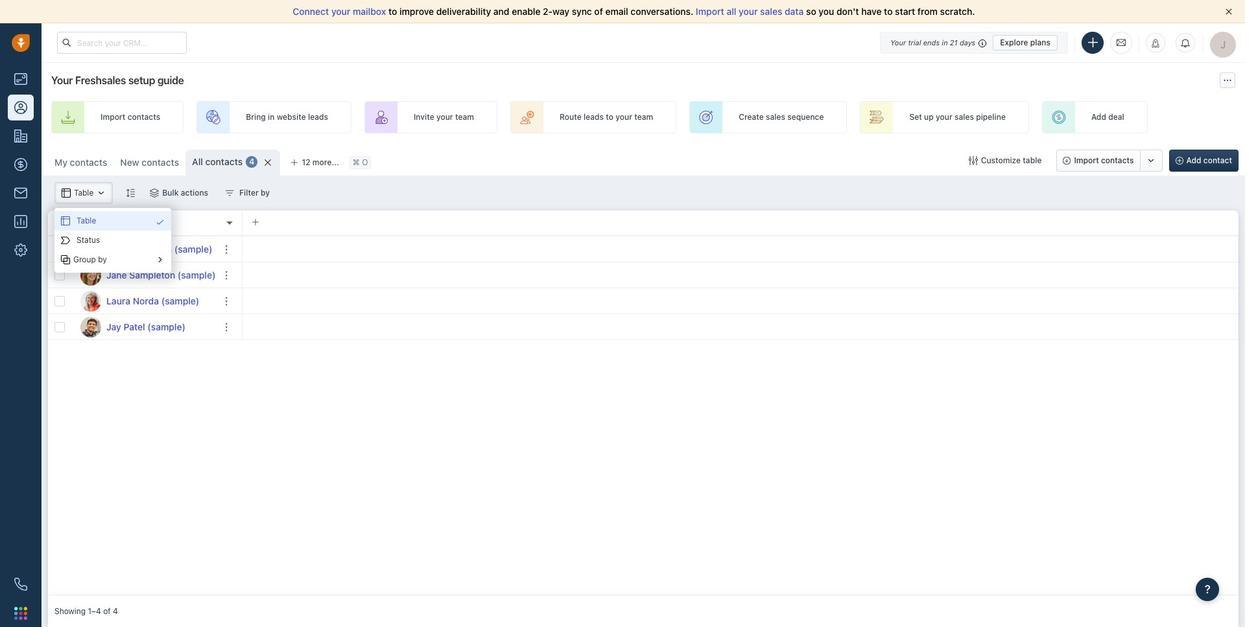Task type: locate. For each thing, give the bounding box(es) containing it.
0 horizontal spatial to
[[389, 6, 397, 17]]

group by menu item
[[54, 250, 171, 270]]

improve
[[400, 6, 434, 17]]

1 horizontal spatial to
[[884, 6, 893, 17]]

1 horizontal spatial your
[[739, 6, 758, 17]]

2 your from the left
[[739, 6, 758, 17]]

connect your mailbox to improve deliverability and enable 2-way sync of email conversations. import all your sales data so you don't have to start from scratch.
[[293, 6, 975, 17]]

so
[[806, 6, 816, 17]]

your left mailbox
[[331, 6, 350, 17]]

by
[[98, 255, 107, 265]]

connect
[[293, 6, 329, 17]]

1 your from the left
[[331, 6, 350, 17]]

your
[[331, 6, 350, 17], [739, 6, 758, 17]]

your right all
[[739, 6, 758, 17]]

import
[[696, 6, 724, 17]]

from
[[918, 6, 938, 17]]

sync
[[572, 6, 592, 17]]

explore plans link
[[993, 35, 1058, 50]]

2-
[[543, 6, 553, 17]]

import all your sales data link
[[696, 6, 806, 17]]

have
[[862, 6, 882, 17]]

menu
[[54, 208, 171, 273]]

0 horizontal spatial your
[[331, 6, 350, 17]]

to
[[389, 6, 397, 17], [884, 6, 893, 17]]

phone image
[[8, 572, 34, 598]]

start
[[895, 6, 915, 17]]

email
[[605, 6, 628, 17]]

connect your mailbox link
[[293, 6, 389, 17]]

mailbox
[[353, 6, 386, 17]]

menu containing table
[[54, 208, 171, 273]]

group
[[73, 255, 96, 265]]

deliverability
[[436, 6, 491, 17]]

send email image
[[1117, 37, 1126, 48]]

plans
[[1031, 37, 1051, 47]]

you
[[819, 6, 834, 17]]

to right mailbox
[[389, 6, 397, 17]]

status
[[77, 236, 100, 245]]

Search your CRM... text field
[[57, 32, 187, 54]]

conversations.
[[631, 6, 694, 17]]

to left start
[[884, 6, 893, 17]]

container_wx8msf4aqz5i3rn1 image left table
[[61, 217, 70, 226]]

enable
[[512, 6, 541, 17]]

container_wx8msf4aqz5i3rn1 image right by
[[156, 256, 165, 265]]

container_wx8msf4aqz5i3rn1 image
[[61, 217, 70, 226], [156, 218, 165, 227], [61, 236, 70, 245], [156, 256, 165, 265]]



Task type: describe. For each thing, give the bounding box(es) containing it.
scratch.
[[940, 6, 975, 17]]

2 to from the left
[[884, 6, 893, 17]]

container_wx8msf4aqz5i3rn1 image up group by menu item
[[156, 218, 165, 227]]

and
[[494, 6, 510, 17]]

of
[[594, 6, 603, 17]]

freshworks switcher image
[[14, 608, 27, 621]]

container_wx8msf4aqz5i3rn1 image up container_wx8msf4aqz5i3rn1 image
[[61, 236, 70, 245]]

don't
[[837, 6, 859, 17]]

container_wx8msf4aqz5i3rn1 image
[[61, 256, 70, 265]]

shade muted image
[[976, 37, 987, 48]]

way
[[553, 6, 570, 17]]

1 to from the left
[[389, 6, 397, 17]]

container_wx8msf4aqz5i3rn1 image inside group by menu item
[[156, 256, 165, 265]]

table
[[77, 216, 96, 226]]

explore plans
[[1000, 37, 1051, 47]]

all
[[727, 6, 736, 17]]

explore
[[1000, 37, 1028, 47]]

sales
[[760, 6, 782, 17]]

data
[[785, 6, 804, 17]]

group by
[[73, 255, 107, 265]]



Task type: vqa. For each thing, say whether or not it's contained in the screenshot.
Recent conversations
no



